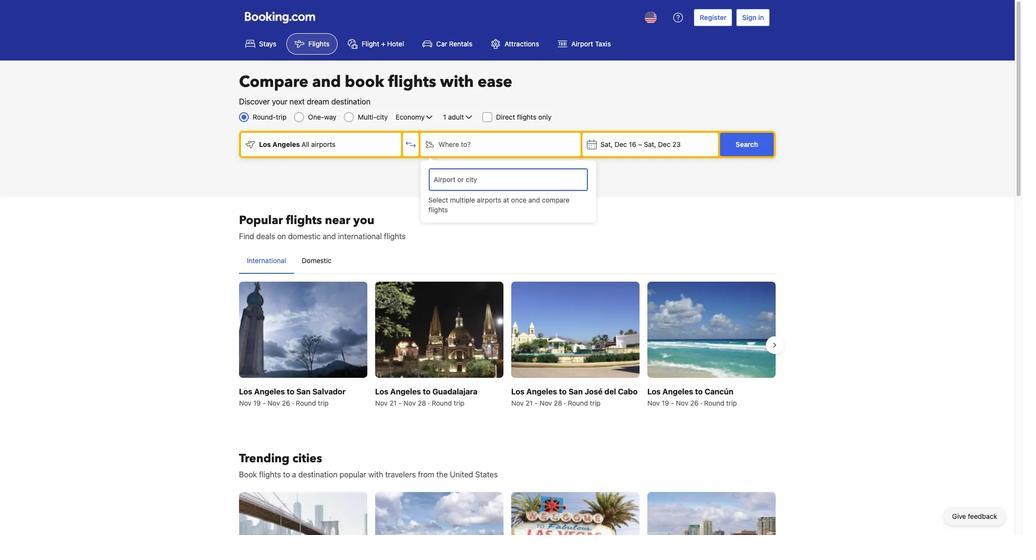 Task type: locate. For each thing, give the bounding box(es) containing it.
with inside compare and book flights with ease discover your next dream destination
[[440, 71, 474, 93]]

airports right all
[[311, 140, 336, 148]]

trip down the josé
[[590, 399, 601, 407]]

and inside 'select multiple airports at once and compare flights'
[[529, 196, 541, 204]]

dec left 23
[[659, 140, 671, 148]]

0 vertical spatial and
[[312, 71, 341, 93]]

attractions link
[[483, 33, 548, 55]]

san inside los angeles to san josé del cabo nov 21 - nov 28 · round trip
[[569, 387, 583, 396]]

round inside "los angeles to cancún nov 19 - nov 26 · round trip"
[[705, 399, 725, 407]]

trip inside "los angeles to cancún nov 19 - nov 26 · round trip"
[[727, 399, 737, 407]]

1 - from the left
[[263, 399, 266, 407]]

flights down select
[[429, 206, 448, 214]]

1 horizontal spatial sat,
[[644, 140, 657, 148]]

and inside compare and book flights with ease discover your next dream destination
[[312, 71, 341, 93]]

airports left at
[[477, 196, 502, 204]]

23
[[673, 140, 681, 148]]

san for josé
[[569, 387, 583, 396]]

28
[[418, 399, 426, 407], [554, 399, 563, 407]]

domestic
[[302, 256, 332, 265]]

select multiple airports at once and compare flights
[[429, 196, 570, 214]]

book
[[345, 71, 384, 93]]

to left a
[[283, 470, 290, 479]]

2 21 from the left
[[526, 399, 533, 407]]

1 horizontal spatial 28
[[554, 399, 563, 407]]

0 horizontal spatial 21
[[390, 399, 397, 407]]

search
[[736, 140, 759, 148]]

los inside "los angeles to cancún nov 19 - nov 26 · round trip"
[[648, 387, 661, 396]]

los angeles to cancún nov 19 - nov 26 · round trip
[[648, 387, 737, 407]]

san for salvador
[[297, 387, 311, 396]]

flights up economy
[[388, 71, 437, 93]]

flights right international
[[384, 232, 406, 241]]

dec
[[615, 140, 628, 148], [659, 140, 671, 148]]

guadalajara
[[433, 387, 478, 396]]

1 horizontal spatial 19
[[662, 399, 670, 407]]

0 horizontal spatial 26
[[282, 399, 290, 407]]

direct
[[496, 113, 515, 121]]

search button
[[721, 133, 774, 156]]

only
[[539, 113, 552, 121]]

28 inside los angeles to san josé del cabo nov 21 - nov 28 · round trip
[[554, 399, 563, 407]]

0 horizontal spatial with
[[369, 470, 384, 479]]

booking.com logo image
[[245, 11, 315, 23], [245, 11, 315, 23]]

1 horizontal spatial dec
[[659, 140, 671, 148]]

19
[[254, 399, 261, 407], [662, 399, 670, 407]]

trending
[[239, 451, 290, 467]]

flights inside trending cities book flights to a destination popular with travelers from the united states
[[259, 470, 281, 479]]

los inside los angeles to guadalajara nov 21 - nov 28 · round trip
[[375, 387, 389, 396]]

0 horizontal spatial 28
[[418, 399, 426, 407]]

international button
[[239, 248, 294, 273]]

round
[[296, 399, 316, 407], [432, 399, 452, 407], [568, 399, 589, 407], [705, 399, 725, 407]]

angeles inside los angeles to guadalajara nov 21 - nov 28 · round trip
[[391, 387, 421, 396]]

flights
[[388, 71, 437, 93], [517, 113, 537, 121], [429, 206, 448, 214], [286, 212, 322, 228], [384, 232, 406, 241], [259, 470, 281, 479]]

2 sat, from the left
[[644, 140, 657, 148]]

to inside los angeles to san josé del cabo nov 21 - nov 28 · round trip
[[559, 387, 567, 396]]

4 - from the left
[[671, 399, 675, 407]]

to left the salvador
[[287, 387, 295, 396]]

sign in link
[[737, 9, 770, 26]]

way
[[324, 113, 337, 121]]

2 19 from the left
[[662, 399, 670, 407]]

angeles for los angeles to san josé del cabo
[[527, 387, 558, 396]]

destination down cities
[[299, 470, 338, 479]]

1 horizontal spatial san
[[569, 387, 583, 396]]

destination up multi-
[[332, 97, 371, 106]]

to left the josé
[[559, 387, 567, 396]]

find
[[239, 232, 254, 241]]

3 - from the left
[[535, 399, 538, 407]]

compare and book flights with ease discover your next dream destination
[[239, 71, 513, 106]]

popular flights near you find deals on domestic and international flights
[[239, 212, 406, 241]]

4 · from the left
[[701, 399, 703, 407]]

2 26 from the left
[[691, 399, 699, 407]]

3 nov from the left
[[375, 399, 388, 407]]

8 nov from the left
[[676, 399, 689, 407]]

21
[[390, 399, 397, 407], [526, 399, 533, 407]]

trip down 'cancún'
[[727, 399, 737, 407]]

sat, right –
[[644, 140, 657, 148]]

3 · from the left
[[564, 399, 566, 407]]

angeles inside los angeles to san salvador nov 19 - nov 26 · round trip
[[254, 387, 285, 396]]

dec left 16
[[615, 140, 628, 148]]

los for los angeles to cancún
[[648, 387, 661, 396]]

- inside "los angeles to cancún nov 19 - nov 26 · round trip"
[[671, 399, 675, 407]]

trip down guadalajara
[[454, 399, 465, 407]]

to inside los angeles to guadalajara nov 21 - nov 28 · round trip
[[423, 387, 431, 396]]

to inside "los angeles to cancún nov 19 - nov 26 · round trip"
[[696, 387, 703, 396]]

los
[[259, 140, 271, 148], [239, 387, 253, 396], [375, 387, 389, 396], [512, 387, 525, 396], [648, 387, 661, 396]]

with inside trending cities book flights to a destination popular with travelers from the united states
[[369, 470, 384, 479]]

with
[[440, 71, 474, 93], [369, 470, 384, 479]]

0 horizontal spatial san
[[297, 387, 311, 396]]

0 horizontal spatial dec
[[615, 140, 628, 148]]

- inside los angeles to san salvador nov 19 - nov 26 · round trip
[[263, 399, 266, 407]]

1 sat, from the left
[[601, 140, 613, 148]]

and up "dream"
[[312, 71, 341, 93]]

1 28 from the left
[[418, 399, 426, 407]]

1 horizontal spatial 26
[[691, 399, 699, 407]]

4 round from the left
[[705, 399, 725, 407]]

angeles for los angeles to cancún
[[663, 387, 694, 396]]

to
[[287, 387, 295, 396], [423, 387, 431, 396], [559, 387, 567, 396], [696, 387, 703, 396], [283, 470, 290, 479]]

los inside los angeles to san josé del cabo nov 21 - nov 28 · round trip
[[512, 387, 525, 396]]

multi-city
[[358, 113, 388, 121]]

flights inside compare and book flights with ease discover your next dream destination
[[388, 71, 437, 93]]

region
[[231, 278, 784, 412]]

1 horizontal spatial with
[[440, 71, 474, 93]]

1 · from the left
[[292, 399, 294, 407]]

sign in
[[743, 13, 765, 21]]

0 vertical spatial with
[[440, 71, 474, 93]]

19 inside los angeles to san salvador nov 19 - nov 26 · round trip
[[254, 399, 261, 407]]

all
[[302, 140, 310, 148]]

in
[[759, 13, 765, 21]]

multiple
[[450, 196, 475, 204]]

san
[[297, 387, 311, 396], [569, 387, 583, 396]]

sat, left 16
[[601, 140, 613, 148]]

round down the salvador
[[296, 399, 316, 407]]

flights down trending
[[259, 470, 281, 479]]

to for 21
[[423, 387, 431, 396]]

to left guadalajara
[[423, 387, 431, 396]]

rentals
[[449, 40, 473, 48]]

angeles
[[273, 140, 300, 148], [254, 387, 285, 396], [391, 387, 421, 396], [527, 387, 558, 396], [663, 387, 694, 396]]

los angeles to guadalajara image
[[375, 282, 504, 378]]

where
[[439, 140, 459, 148]]

and right once
[[529, 196, 541, 204]]

–
[[639, 140, 643, 148]]

1 san from the left
[[297, 387, 311, 396]]

2 - from the left
[[399, 399, 402, 407]]

angeles inside "los angeles to cancún nov 19 - nov 26 · round trip"
[[663, 387, 694, 396]]

united
[[450, 470, 474, 479]]

28 inside los angeles to guadalajara nov 21 - nov 28 · round trip
[[418, 399, 426, 407]]

·
[[292, 399, 294, 407], [428, 399, 430, 407], [564, 399, 566, 407], [701, 399, 703, 407]]

destination
[[332, 97, 371, 106], [299, 470, 338, 479]]

1 horizontal spatial 21
[[526, 399, 533, 407]]

and down near on the top left
[[323, 232, 336, 241]]

sat,
[[601, 140, 613, 148], [644, 140, 657, 148]]

-
[[263, 399, 266, 407], [399, 399, 402, 407], [535, 399, 538, 407], [671, 399, 675, 407]]

los angeles to san salvador nov 19 - nov 26 · round trip
[[239, 387, 346, 407]]

7 nov from the left
[[648, 399, 660, 407]]

book
[[239, 470, 257, 479]]

los inside los angeles to san salvador nov 19 - nov 26 · round trip
[[239, 387, 253, 396]]

san left the josé
[[569, 387, 583, 396]]

3 round from the left
[[568, 399, 589, 407]]

los for los angeles to san josé del cabo
[[512, 387, 525, 396]]

1 21 from the left
[[390, 399, 397, 407]]

round down 'cancún'
[[705, 399, 725, 407]]

2 round from the left
[[432, 399, 452, 407]]

airport taxis link
[[550, 33, 620, 55]]

0 vertical spatial airports
[[311, 140, 336, 148]]

round down guadalajara
[[432, 399, 452, 407]]

1 26 from the left
[[282, 399, 290, 407]]

flights link
[[287, 33, 338, 55]]

dream
[[307, 97, 329, 106]]

19 inside "los angeles to cancún nov 19 - nov 26 · round trip"
[[662, 399, 670, 407]]

san inside los angeles to san salvador nov 19 - nov 26 · round trip
[[297, 387, 311, 396]]

trip down the salvador
[[318, 399, 329, 407]]

1 vertical spatial and
[[529, 196, 541, 204]]

1 vertical spatial with
[[369, 470, 384, 479]]

Airport or city text field
[[433, 174, 584, 185]]

2 · from the left
[[428, 399, 430, 407]]

1 horizontal spatial airports
[[477, 196, 502, 204]]

angeles inside los angeles to san josé del cabo nov 21 - nov 28 · round trip
[[527, 387, 558, 396]]

tab list
[[239, 248, 776, 274]]

to left 'cancún'
[[696, 387, 703, 396]]

once
[[511, 196, 527, 204]]

- inside los angeles to san josé del cabo nov 21 - nov 28 · round trip
[[535, 399, 538, 407]]

2 san from the left
[[569, 387, 583, 396]]

cabo
[[618, 387, 638, 396]]

multi-
[[358, 113, 377, 121]]

hotel
[[387, 40, 404, 48]]

1 round from the left
[[296, 399, 316, 407]]

with up adult
[[440, 71, 474, 93]]

1 19 from the left
[[254, 399, 261, 407]]

economy
[[396, 113, 425, 121]]

2 28 from the left
[[554, 399, 563, 407]]

flights
[[309, 40, 330, 48]]

0 horizontal spatial airports
[[311, 140, 336, 148]]

car rentals link
[[415, 33, 481, 55]]

round-
[[253, 113, 276, 121]]

round inside los angeles to san josé del cabo nov 21 - nov 28 · round trip
[[568, 399, 589, 407]]

with right popular
[[369, 470, 384, 479]]

1 vertical spatial destination
[[299, 470, 338, 479]]

6 nov from the left
[[540, 399, 552, 407]]

0 horizontal spatial 19
[[254, 399, 261, 407]]

1 vertical spatial airports
[[477, 196, 502, 204]]

los angeles to san josé del cabo nov 21 - nov 28 · round trip
[[512, 387, 638, 407]]

los angeles to guadalajara nov 21 - nov 28 · round trip
[[375, 387, 478, 407]]

popular
[[239, 212, 283, 228]]

· inside los angeles to san salvador nov 19 - nov 26 · round trip
[[292, 399, 294, 407]]

and
[[312, 71, 341, 93], [529, 196, 541, 204], [323, 232, 336, 241]]

san left the salvador
[[297, 387, 311, 396]]

flights left "only"
[[517, 113, 537, 121]]

angeles for los angeles to guadalajara
[[391, 387, 421, 396]]

0 vertical spatial destination
[[332, 97, 371, 106]]

trip
[[276, 113, 287, 121], [318, 399, 329, 407], [454, 399, 465, 407], [590, 399, 601, 407], [727, 399, 737, 407]]

0 horizontal spatial sat,
[[601, 140, 613, 148]]

· inside los angeles to guadalajara nov 21 - nov 28 · round trip
[[428, 399, 430, 407]]

airports
[[311, 140, 336, 148], [477, 196, 502, 204]]

2 vertical spatial and
[[323, 232, 336, 241]]

to inside los angeles to san salvador nov 19 - nov 26 · round trip
[[287, 387, 295, 396]]

give
[[953, 512, 967, 520]]

states
[[476, 470, 498, 479]]

26
[[282, 399, 290, 407], [691, 399, 699, 407]]

round down the josé
[[568, 399, 589, 407]]



Task type: vqa. For each thing, say whether or not it's contained in the screenshot.
Give feedback button
yes



Task type: describe. For each thing, give the bounding box(es) containing it.
give feedback button
[[945, 508, 1006, 525]]

to for nov
[[287, 387, 295, 396]]

airport
[[572, 40, 594, 48]]

stays link
[[237, 33, 285, 55]]

cities
[[293, 451, 322, 467]]

1 adult
[[444, 113, 464, 121]]

tab list containing international
[[239, 248, 776, 274]]

del
[[605, 387, 617, 396]]

your
[[272, 97, 288, 106]]

and inside popular flights near you find deals on domestic and international flights
[[323, 232, 336, 241]]

26 inside "los angeles to cancún nov 19 - nov 26 · round trip"
[[691, 399, 699, 407]]

attractions
[[505, 40, 540, 48]]

trending cities book flights to a destination popular with travelers from the united states
[[239, 451, 498, 479]]

round inside los angeles to san salvador nov 19 - nov 26 · round trip
[[296, 399, 316, 407]]

flight + hotel
[[362, 40, 404, 48]]

- inside los angeles to guadalajara nov 21 - nov 28 · round trip
[[399, 399, 402, 407]]

1 nov from the left
[[239, 399, 252, 407]]

trip inside los angeles to guadalajara nov 21 - nov 28 · round trip
[[454, 399, 465, 407]]

airport taxis
[[572, 40, 611, 48]]

popular
[[340, 470, 367, 479]]

2 dec from the left
[[659, 140, 671, 148]]

select
[[429, 196, 449, 204]]

1
[[444, 113, 447, 121]]

taxis
[[595, 40, 611, 48]]

round inside los angeles to guadalajara nov 21 - nov 28 · round trip
[[432, 399, 452, 407]]

1 adult button
[[443, 111, 475, 123]]

to?
[[461, 140, 471, 148]]

feedback
[[969, 512, 998, 520]]

los angeles to san salvador image
[[239, 282, 368, 378]]

a
[[292, 470, 296, 479]]

one-way
[[308, 113, 337, 121]]

sat, dec 16 – sat, dec 23 button
[[583, 133, 719, 156]]

one-
[[308, 113, 324, 121]]

region containing los angeles to san salvador
[[231, 278, 784, 412]]

angeles for los angeles
[[273, 140, 300, 148]]

sign
[[743, 13, 757, 21]]

sat, dec 16 – sat, dec 23
[[601, 140, 681, 148]]

angeles for los angeles to san salvador
[[254, 387, 285, 396]]

adult
[[448, 113, 464, 121]]

compare
[[239, 71, 309, 93]]

destination inside trending cities book flights to a destination popular with travelers from the united states
[[299, 470, 338, 479]]

to for del
[[559, 387, 567, 396]]

flights up domestic
[[286, 212, 322, 228]]

josé
[[585, 387, 603, 396]]

travelers
[[386, 470, 416, 479]]

where to?
[[439, 140, 471, 148]]

you
[[354, 212, 375, 228]]

16
[[629, 140, 637, 148]]

trip inside los angeles to san salvador nov 19 - nov 26 · round trip
[[318, 399, 329, 407]]

+
[[381, 40, 386, 48]]

26 inside los angeles to san salvador nov 19 - nov 26 · round trip
[[282, 399, 290, 407]]

flight + hotel link
[[340, 33, 413, 55]]

register
[[700, 13, 727, 21]]

the
[[437, 470, 448, 479]]

los angeles to san josé del cabo image
[[512, 282, 640, 378]]

near
[[325, 212, 351, 228]]

city
[[377, 113, 388, 121]]

ease
[[478, 71, 513, 93]]

4 nov from the left
[[404, 399, 416, 407]]

destination inside compare and book flights with ease discover your next dream destination
[[332, 97, 371, 106]]

give feedback
[[953, 512, 998, 520]]

where to? button
[[421, 133, 581, 156]]

2 nov from the left
[[268, 399, 280, 407]]

international
[[338, 232, 382, 241]]

on
[[277, 232, 286, 241]]

los for los angeles to guadalajara
[[375, 387, 389, 396]]

· inside "los angeles to cancún nov 19 - nov 26 · round trip"
[[701, 399, 703, 407]]

los angeles all airports
[[259, 140, 336, 148]]

cancún
[[705, 387, 734, 396]]

next
[[290, 97, 305, 106]]

domestic button
[[294, 248, 340, 273]]

register link
[[694, 9, 733, 26]]

flights inside 'select multiple airports at once and compare flights'
[[429, 206, 448, 214]]

los for los angeles
[[259, 140, 271, 148]]

airports inside 'select multiple airports at once and compare flights'
[[477, 196, 502, 204]]

los angeles to cancún image
[[648, 282, 776, 378]]

to for 19
[[696, 387, 703, 396]]

round-trip
[[253, 113, 287, 121]]

car
[[437, 40, 448, 48]]

domestic
[[288, 232, 321, 241]]

21 inside los angeles to guadalajara nov 21 - nov 28 · round trip
[[390, 399, 397, 407]]

· inside los angeles to san josé del cabo nov 21 - nov 28 · round trip
[[564, 399, 566, 407]]

salvador
[[313, 387, 346, 396]]

trip down your
[[276, 113, 287, 121]]

flight
[[362, 40, 380, 48]]

from
[[418, 470, 435, 479]]

21 inside los angeles to san josé del cabo nov 21 - nov 28 · round trip
[[526, 399, 533, 407]]

compare
[[542, 196, 570, 204]]

at
[[504, 196, 510, 204]]

5 nov from the left
[[512, 399, 524, 407]]

deals
[[256, 232, 275, 241]]

car rentals
[[437, 40, 473, 48]]

los for los angeles to san salvador
[[239, 387, 253, 396]]

to inside trending cities book flights to a destination popular with travelers from the united states
[[283, 470, 290, 479]]

1 dec from the left
[[615, 140, 628, 148]]

trip inside los angeles to san josé del cabo nov 21 - nov 28 · round trip
[[590, 399, 601, 407]]

stays
[[259, 40, 277, 48]]

international
[[247, 256, 286, 265]]



